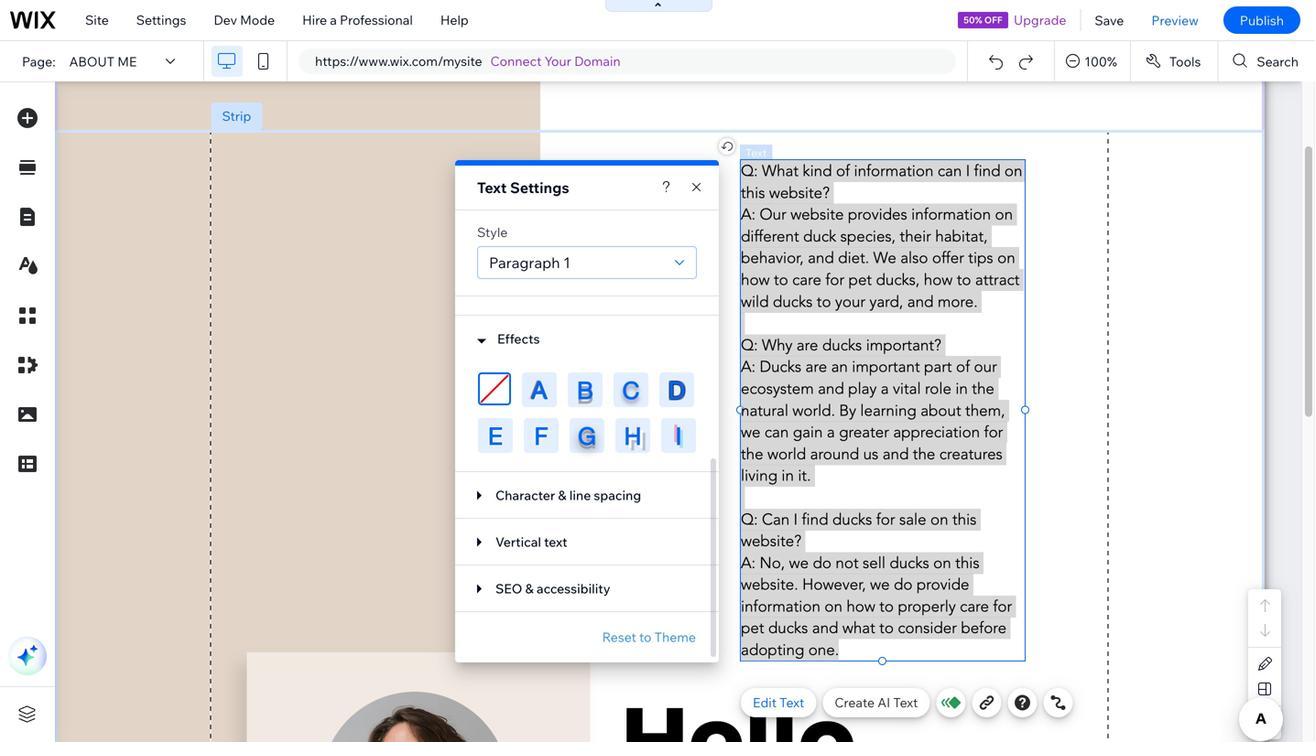 Task type: vqa. For each thing, say whether or not it's contained in the screenshot.
the bottommost Images
no



Task type: locate. For each thing, give the bounding box(es) containing it.
settings up the me
[[136, 12, 186, 28]]

accessibility
[[537, 581, 611, 597]]

style
[[477, 224, 508, 240]]

save
[[1095, 12, 1124, 28]]

1 vertical spatial settings
[[510, 179, 569, 197]]

reset to theme
[[602, 630, 696, 646]]

& for line
[[558, 488, 567, 504]]

dev
[[214, 12, 237, 28]]

edit text
[[753, 695, 805, 711]]

text right ai
[[894, 695, 918, 711]]

to
[[639, 630, 652, 646]]

1 horizontal spatial &
[[558, 488, 567, 504]]

100%
[[1085, 53, 1118, 69]]

&
[[558, 488, 567, 504], [525, 581, 534, 597]]

text
[[477, 179, 507, 197], [780, 695, 805, 711], [894, 695, 918, 711]]

seo
[[496, 581, 523, 597]]

0 vertical spatial settings
[[136, 12, 186, 28]]

publish button
[[1224, 6, 1301, 34]]

i
[[676, 422, 682, 450]]

1
[[564, 254, 571, 272]]

text up style
[[477, 179, 507, 197]]

& left line
[[558, 488, 567, 504]]

theme
[[655, 630, 696, 646]]

hire
[[302, 12, 327, 28]]

1 vertical spatial &
[[525, 581, 534, 597]]

hire a professional
[[302, 12, 413, 28]]

tools
[[1170, 53, 1201, 69]]

d button
[[660, 373, 694, 408]]

edit
[[753, 695, 777, 711]]

& for accessibility
[[525, 581, 534, 597]]

domain
[[574, 53, 621, 69]]

professional
[[340, 12, 413, 28]]

preview
[[1152, 12, 1199, 28]]

f button
[[524, 419, 559, 453]]

text right edit
[[780, 695, 805, 711]]

0 horizontal spatial &
[[525, 581, 534, 597]]

about me
[[69, 53, 137, 69]]

create
[[835, 695, 875, 711]]

text settings
[[477, 179, 569, 197]]

d
[[669, 376, 685, 404]]

2 horizontal spatial text
[[894, 695, 918, 711]]

search button
[[1219, 41, 1316, 82]]

c
[[623, 376, 640, 404]]

& right seo
[[525, 581, 534, 597]]

settings up paragraph 1 on the top
[[510, 179, 569, 197]]

tools button
[[1131, 41, 1218, 82]]

c button
[[614, 373, 649, 408]]

0 vertical spatial &
[[558, 488, 567, 504]]

mode
[[240, 12, 275, 28]]

ai
[[878, 695, 891, 711]]

off
[[985, 14, 1003, 26]]

e button
[[478, 419, 513, 453]]

settings
[[136, 12, 186, 28], [510, 179, 569, 197]]

strip
[[222, 108, 251, 124]]

dev mode
[[214, 12, 275, 28]]



Task type: describe. For each thing, give the bounding box(es) containing it.
save button
[[1081, 0, 1138, 40]]

0 horizontal spatial settings
[[136, 12, 186, 28]]

b button
[[568, 373, 603, 408]]

your
[[545, 53, 572, 69]]

h button
[[616, 419, 650, 453]]

vertical text
[[496, 535, 568, 551]]

effects
[[497, 331, 540, 347]]

vertical
[[496, 535, 541, 551]]

site
[[85, 12, 109, 28]]

1 horizontal spatial text
[[780, 695, 805, 711]]

line
[[570, 488, 591, 504]]

create ai text
[[835, 695, 918, 711]]

seo & accessibility
[[496, 581, 611, 597]]

help
[[441, 12, 469, 28]]

b
[[577, 376, 594, 404]]

connect
[[491, 53, 542, 69]]

50%
[[964, 14, 983, 26]]

me
[[117, 53, 137, 69]]

https://www.wix.com/mysite
[[315, 53, 482, 69]]

a button
[[522, 373, 557, 408]]

a
[[532, 376, 547, 404]]

a
[[330, 12, 337, 28]]

paragraph 1
[[489, 254, 571, 272]]

publish
[[1240, 12, 1284, 28]]

50% off
[[964, 14, 1003, 26]]

h
[[624, 422, 642, 450]]

preview button
[[1138, 0, 1213, 40]]

search
[[1257, 53, 1299, 69]]

text
[[544, 535, 568, 551]]

character
[[496, 488, 555, 504]]

upgrade
[[1014, 12, 1067, 28]]

https://www.wix.com/mysite connect your domain
[[315, 53, 621, 69]]

100% button
[[1056, 41, 1130, 82]]

f
[[535, 422, 548, 450]]

g button
[[570, 419, 605, 453]]

1 horizontal spatial settings
[[510, 179, 569, 197]]

about
[[69, 53, 115, 69]]

reset
[[602, 630, 637, 646]]

spacing
[[594, 488, 641, 504]]

paragraph
[[489, 254, 560, 272]]

g
[[578, 422, 596, 450]]

character & line spacing
[[496, 488, 641, 504]]

0 horizontal spatial text
[[477, 179, 507, 197]]

e
[[488, 422, 503, 450]]

i button
[[661, 419, 696, 453]]



